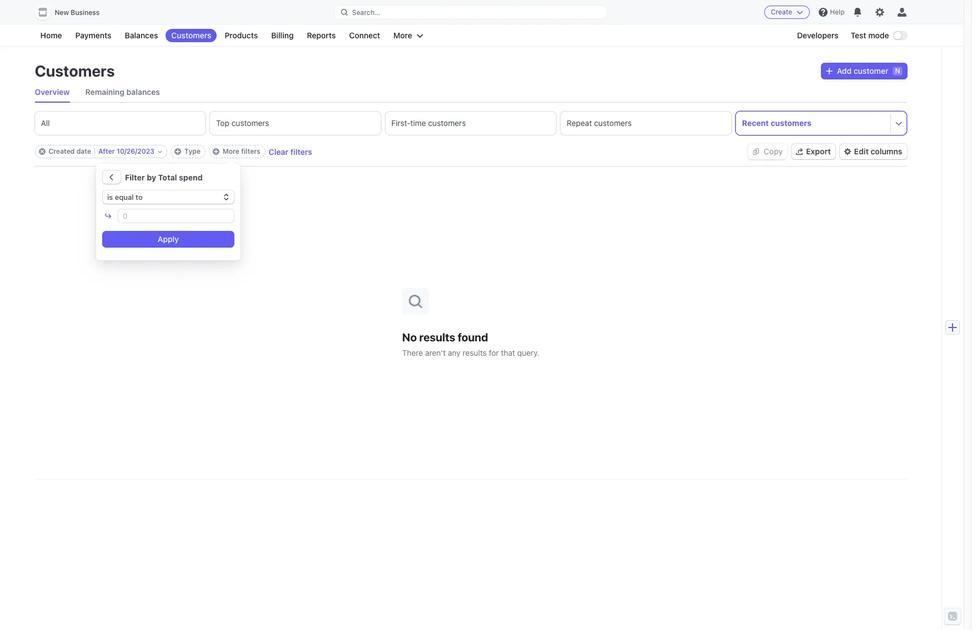 Task type: locate. For each thing, give the bounding box(es) containing it.
open overflow menu image
[[896, 120, 903, 126]]

0 vertical spatial tab list
[[35, 82, 907, 103]]

more filters
[[223, 147, 261, 156]]

0 vertical spatial svg image
[[753, 148, 760, 155]]

copy button
[[749, 144, 788, 160]]

svg image left the copy
[[753, 148, 760, 155]]

0 horizontal spatial svg image
[[108, 174, 115, 181]]

0 horizontal spatial more
[[223, 147, 240, 156]]

more
[[394, 31, 413, 40], [223, 147, 240, 156]]

customers up overview
[[35, 62, 115, 80]]

for
[[489, 348, 499, 358]]

recent
[[743, 118, 769, 128]]

customers
[[232, 118, 269, 128], [428, 118, 466, 128], [594, 118, 632, 128], [771, 118, 812, 128]]

add
[[838, 66, 852, 76]]

clear
[[269, 147, 289, 156]]

all
[[41, 118, 50, 128]]

no
[[402, 331, 417, 344]]

customers link
[[166, 29, 217, 42]]

clear filters
[[269, 147, 312, 156]]

edit columns
[[855, 147, 903, 156]]

0 vertical spatial customers
[[171, 31, 211, 40]]

1 vertical spatial results
[[463, 348, 487, 358]]

2 tab list from the top
[[35, 112, 907, 135]]

customers
[[171, 31, 211, 40], [35, 62, 115, 80]]

customers right time
[[428, 118, 466, 128]]

results
[[420, 331, 456, 344], [463, 348, 487, 358]]

export
[[807, 147, 831, 156]]

payments
[[75, 31, 111, 40]]

results down the found
[[463, 348, 487, 358]]

menu containing filter by total spend
[[98, 166, 234, 247]]

repeat customers link
[[561, 112, 732, 135]]

tab list containing all
[[35, 112, 907, 135]]

home
[[40, 31, 62, 40]]

1 horizontal spatial customers
[[171, 31, 211, 40]]

columns
[[871, 147, 903, 156]]

spend
[[179, 173, 203, 182]]

reports
[[307, 31, 336, 40]]

1 customers from the left
[[232, 118, 269, 128]]

filters for clear filters
[[291, 147, 312, 156]]

1 horizontal spatial filters
[[291, 147, 312, 156]]

customers up the copy
[[771, 118, 812, 128]]

more right add more filters icon
[[223, 147, 240, 156]]

more inside clear filters toolbar
[[223, 147, 240, 156]]

0 horizontal spatial filters
[[241, 147, 261, 156]]

1 vertical spatial svg image
[[108, 174, 115, 181]]

customers right repeat
[[594, 118, 632, 128]]

1 tab list from the top
[[35, 82, 907, 103]]

more button
[[388, 29, 429, 42]]

test mode
[[851, 31, 890, 40]]

svg image
[[753, 148, 760, 155], [108, 174, 115, 181]]

0 vertical spatial results
[[420, 331, 456, 344]]

10/26/2023
[[117, 147, 155, 156]]

home link
[[35, 29, 68, 42]]

more inside more button
[[394, 31, 413, 40]]

created
[[49, 147, 75, 156]]

4 customers from the left
[[771, 118, 812, 128]]

menu
[[98, 166, 234, 247]]

time
[[411, 118, 426, 128]]

balances
[[127, 87, 160, 97]]

customers right "top" at the left top of page
[[232, 118, 269, 128]]

1 horizontal spatial svg image
[[753, 148, 760, 155]]

after 10/26/2023
[[98, 147, 155, 156]]

customer
[[854, 66, 889, 76]]

balances
[[125, 31, 158, 40]]

developers
[[798, 31, 839, 40]]

help button
[[815, 3, 850, 21]]

1 horizontal spatial more
[[394, 31, 413, 40]]

no results found there aren't any results for that query.
[[402, 331, 540, 358]]

more right connect
[[394, 31, 413, 40]]

customers left the products
[[171, 31, 211, 40]]

3 customers from the left
[[594, 118, 632, 128]]

all link
[[35, 112, 206, 135]]

Search… search field
[[335, 5, 608, 19]]

filters
[[291, 147, 312, 156], [241, 147, 261, 156]]

products
[[225, 31, 258, 40]]

1 vertical spatial tab list
[[35, 112, 907, 135]]

1 vertical spatial more
[[223, 147, 240, 156]]

add more filters image
[[213, 148, 220, 155]]

0 horizontal spatial customers
[[35, 62, 115, 80]]

recent customers link
[[736, 112, 891, 135]]

tab list
[[35, 82, 907, 103], [35, 112, 907, 135]]

date
[[77, 147, 91, 156]]

add customer
[[838, 66, 889, 76]]

filters right clear
[[291, 147, 312, 156]]

results up aren't
[[420, 331, 456, 344]]

overview link
[[35, 82, 70, 102]]

clear filters button
[[269, 147, 312, 156]]

business
[[71, 8, 100, 17]]

customers for recent customers
[[771, 118, 812, 128]]

connect
[[349, 31, 380, 40]]

remaining balances
[[85, 87, 160, 97]]

svg image left filter
[[108, 174, 115, 181]]

developers link
[[792, 29, 845, 42]]

help
[[831, 8, 845, 16]]

top customers link
[[210, 112, 381, 135]]

any
[[448, 348, 461, 358]]

after
[[98, 147, 115, 156]]

filters left clear
[[241, 147, 261, 156]]

n
[[896, 67, 901, 75]]

0 horizontal spatial results
[[420, 331, 456, 344]]

Search… text field
[[335, 5, 608, 19]]

0 vertical spatial more
[[394, 31, 413, 40]]

edit created date image
[[158, 150, 162, 154]]



Task type: vqa. For each thing, say whether or not it's contained in the screenshot.
Fixed columns Amount on the top right
no



Task type: describe. For each thing, give the bounding box(es) containing it.
top customers
[[216, 118, 269, 128]]

aren't
[[425, 348, 446, 358]]

test
[[851, 31, 867, 40]]

remaining balances link
[[85, 82, 160, 102]]

new
[[55, 8, 69, 17]]

repeat
[[567, 118, 592, 128]]

remaining
[[85, 87, 125, 97]]

edit columns button
[[840, 144, 907, 160]]

export button
[[792, 144, 836, 160]]

mode
[[869, 31, 890, 40]]

connect link
[[344, 29, 386, 42]]

clear filters toolbar
[[35, 145, 312, 158]]

first-time customers
[[392, 118, 466, 128]]

more for more filters
[[223, 147, 240, 156]]

svg image
[[826, 68, 833, 75]]

repeat customers
[[567, 118, 632, 128]]

1 vertical spatial customers
[[35, 62, 115, 80]]

top
[[216, 118, 230, 128]]

overview
[[35, 87, 70, 97]]

billing
[[271, 31, 294, 40]]

that
[[501, 348, 515, 358]]

filter
[[125, 173, 145, 182]]

first-
[[392, 118, 411, 128]]

created date
[[49, 147, 91, 156]]

payments link
[[70, 29, 117, 42]]

svg image inside copy button
[[753, 148, 760, 155]]

1 horizontal spatial results
[[463, 348, 487, 358]]

products link
[[219, 29, 264, 42]]

balances link
[[119, 29, 164, 42]]

search…
[[352, 8, 380, 16]]

add type image
[[175, 148, 181, 155]]

filters for more filters
[[241, 147, 261, 156]]

0 number field
[[118, 210, 234, 223]]

recent customers
[[743, 118, 812, 128]]

edit
[[855, 147, 869, 156]]

apply
[[158, 235, 179, 244]]

found
[[458, 331, 488, 344]]

copy
[[764, 147, 783, 156]]

there
[[402, 348, 423, 358]]

billing link
[[266, 29, 299, 42]]

reports link
[[302, 29, 342, 42]]

new business
[[55, 8, 100, 17]]

more for more
[[394, 31, 413, 40]]

apply button
[[103, 232, 234, 247]]

remove created date image
[[39, 148, 45, 155]]

query.
[[518, 348, 540, 358]]

first-time customers link
[[386, 112, 557, 135]]

create button
[[765, 6, 811, 19]]

customers for repeat customers
[[594, 118, 632, 128]]

new business button
[[35, 4, 111, 20]]

notifications image
[[854, 8, 863, 17]]

type
[[185, 147, 201, 156]]

total
[[158, 173, 177, 182]]

filter by total spend
[[125, 173, 203, 182]]

customers for top customers
[[232, 118, 269, 128]]

tab list containing overview
[[35, 82, 907, 103]]

by
[[147, 173, 156, 182]]

2 customers from the left
[[428, 118, 466, 128]]

create
[[771, 8, 793, 16]]



